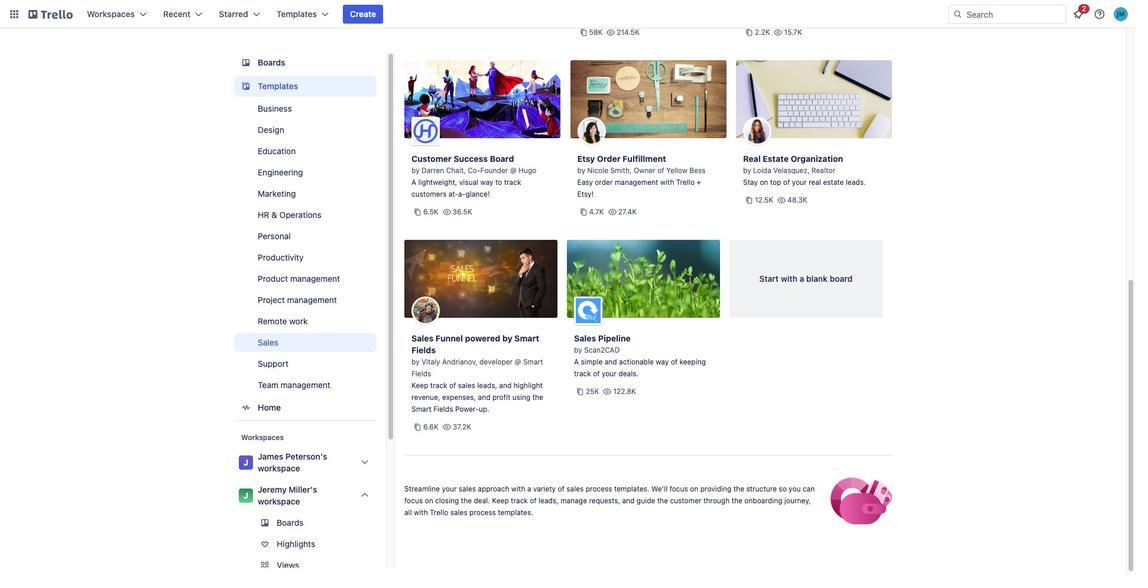 Task type: locate. For each thing, give the bounding box(es) containing it.
workspace down the james
[[258, 464, 300, 474]]

start
[[760, 274, 779, 284]]

and left guide at the bottom of the page
[[623, 497, 635, 506]]

and up up.
[[478, 393, 491, 402]]

by
[[412, 166, 420, 175], [578, 166, 586, 175], [744, 166, 752, 175], [503, 334, 513, 344], [574, 346, 582, 355], [412, 358, 420, 367]]

and inside streamline your sales approach with a variety of sales process templates. we'll focus on providing the structure so you can focus on closing the deal. keep track of leads, manage requests, and guide the customer through the onboarding journey, all with trello sales process templates.
[[623, 497, 635, 506]]

hr & operations
[[258, 210, 322, 220]]

leads, inside "sales funnel powered by smart fields by vitaly andrianov, developer @ smart fields keep track of sales leads, and highlight revenue, expenses, and profit using the smart fields power-up."
[[478, 382, 497, 390]]

the right through
[[732, 497, 743, 506]]

jeremy miller (jeremymiller198) image
[[1114, 7, 1129, 21]]

a inside customer success board by darren chait, co-founder @ hugo a lightweight, visual way to track customers at-a-glance!
[[412, 178, 417, 187]]

by up stay
[[744, 166, 752, 175]]

keep down approach
[[492, 497, 509, 506]]

0 horizontal spatial templates.
[[498, 509, 533, 518]]

0 vertical spatial on
[[760, 178, 769, 187]]

6.5k
[[424, 208, 439, 217]]

customers
[[412, 190, 447, 199]]

management down product management link
[[287, 295, 337, 305]]

sales up expenses,
[[458, 382, 476, 390]]

streamline
[[405, 485, 440, 494]]

with down 'yellow'
[[661, 178, 675, 187]]

focus up customer
[[670, 485, 688, 494]]

management for product management
[[290, 274, 340, 284]]

sales up manage
[[567, 485, 584, 494]]

of up expenses,
[[450, 382, 456, 390]]

engineering link
[[234, 163, 377, 182]]

way right actionable
[[656, 358, 669, 367]]

design
[[258, 125, 284, 135]]

of right top
[[784, 178, 790, 187]]

0 vertical spatial process
[[586, 485, 613, 494]]

by for darren
[[412, 166, 420, 175]]

0 vertical spatial boards link
[[234, 52, 377, 73]]

a inside sales pipeline by scan2cad a simple and actionable way of keeping track of your deals.
[[574, 358, 579, 367]]

sales up vitaly at the left
[[412, 334, 434, 344]]

process down deal.
[[470, 509, 496, 518]]

j left jeremy
[[244, 491, 249, 501]]

trello
[[677, 178, 695, 187], [430, 509, 449, 518]]

2 vertical spatial your
[[442, 485, 457, 494]]

track right deal.
[[511, 497, 528, 506]]

management for project management
[[287, 295, 337, 305]]

sales
[[412, 334, 434, 344], [574, 334, 596, 344], [258, 338, 278, 348]]

1 horizontal spatial focus
[[670, 485, 688, 494]]

1 horizontal spatial a
[[800, 274, 805, 284]]

and up profit
[[499, 382, 512, 390]]

a
[[412, 178, 417, 187], [574, 358, 579, 367]]

0 vertical spatial templates
[[277, 9, 317, 19]]

fields down expenses,
[[434, 405, 453, 414]]

1 vertical spatial templates.
[[498, 509, 533, 518]]

of left keeping
[[671, 358, 678, 367]]

1 horizontal spatial leads,
[[539, 497, 559, 506]]

way
[[481, 178, 494, 187], [656, 358, 669, 367]]

0 vertical spatial keep
[[412, 382, 429, 390]]

by right 'powered'
[[503, 334, 513, 344]]

customer
[[412, 154, 452, 164]]

way left to on the left of the page
[[481, 178, 494, 187]]

@ left the hugo
[[510, 166, 517, 175]]

1 vertical spatial leads,
[[539, 497, 559, 506]]

way inside sales pipeline by scan2cad a simple and actionable way of keeping track of your deals.
[[656, 358, 669, 367]]

2 workspace from the top
[[258, 497, 300, 507]]

sales icon image
[[816, 471, 893, 532]]

0 horizontal spatial keep
[[412, 382, 429, 390]]

of left 'yellow'
[[658, 166, 665, 175]]

sales down remote
[[258, 338, 278, 348]]

nicole smith, owner of yellow bess image
[[578, 117, 606, 146]]

with right approach
[[512, 485, 526, 494]]

darren chait, co-founder @ hugo image
[[412, 117, 440, 146]]

highlights link
[[234, 535, 377, 554]]

templates right starred popup button
[[277, 9, 317, 19]]

1 horizontal spatial your
[[602, 370, 617, 379]]

1 vertical spatial @
[[515, 358, 521, 367]]

templates.
[[615, 485, 650, 494], [498, 509, 533, 518]]

james peterson's workspace
[[258, 452, 327, 474]]

a inside start with a blank board button
[[800, 274, 805, 284]]

loida
[[754, 166, 772, 175]]

management inside product management link
[[290, 274, 340, 284]]

realtor
[[812, 166, 836, 175]]

by left darren
[[412, 166, 420, 175]]

track down simple
[[574, 370, 591, 379]]

project management link
[[234, 291, 377, 310]]

workspace for james
[[258, 464, 300, 474]]

a inside streamline your sales approach with a variety of sales process templates. we'll focus on providing the structure so you can focus on closing the deal. keep track of leads, manage requests, and guide the customer through the onboarding journey, all with trello sales process templates.
[[528, 485, 532, 494]]

track right to on the left of the page
[[504, 178, 521, 187]]

0 vertical spatial trello
[[677, 178, 695, 187]]

keep up the revenue,
[[412, 382, 429, 390]]

1 horizontal spatial keep
[[492, 497, 509, 506]]

of down variety
[[530, 497, 537, 506]]

fields down vitaly at the left
[[412, 370, 431, 379]]

0 horizontal spatial a
[[528, 485, 532, 494]]

2 horizontal spatial your
[[792, 178, 807, 187]]

search image
[[954, 9, 963, 19]]

focus up all on the bottom left
[[405, 497, 423, 506]]

smart down the revenue,
[[412, 405, 432, 414]]

bess
[[690, 166, 706, 175]]

1 horizontal spatial trello
[[677, 178, 695, 187]]

0 horizontal spatial focus
[[405, 497, 423, 506]]

organization
[[791, 154, 844, 164]]

business link
[[234, 99, 377, 118]]

process up requests,
[[586, 485, 613, 494]]

0 horizontal spatial on
[[425, 497, 433, 506]]

focus
[[670, 485, 688, 494], [405, 497, 423, 506]]

customer success board by darren chait, co-founder @ hugo a lightweight, visual way to track customers at-a-glance!
[[412, 154, 537, 199]]

1 vertical spatial a
[[574, 358, 579, 367]]

sales inside "sales funnel powered by smart fields by vitaly andrianov, developer @ smart fields keep track of sales leads, and highlight revenue, expenses, and profit using the smart fields power-up."
[[412, 334, 434, 344]]

track inside "sales funnel powered by smart fields by vitaly andrianov, developer @ smart fields keep track of sales leads, and highlight revenue, expenses, and profit using the smart fields power-up."
[[431, 382, 448, 390]]

stay
[[744, 178, 758, 187]]

management inside team management link
[[281, 380, 331, 390]]

4.7k
[[589, 208, 604, 217]]

track inside sales pipeline by scan2cad a simple and actionable way of keeping track of your deals.
[[574, 370, 591, 379]]

1 vertical spatial process
[[470, 509, 496, 518]]

2 j from the top
[[244, 491, 249, 501]]

2 horizontal spatial sales
[[574, 334, 596, 344]]

templates up 'business'
[[258, 81, 298, 91]]

sales up deal.
[[459, 485, 476, 494]]

2 boards link from the top
[[234, 514, 377, 533]]

sales pipeline by scan2cad a simple and actionable way of keeping track of your deals.
[[574, 334, 706, 379]]

with right start
[[781, 274, 798, 284]]

a up customers
[[412, 178, 417, 187]]

track up the revenue,
[[431, 382, 448, 390]]

boards for views
[[277, 518, 304, 528]]

and
[[605, 358, 617, 367], [499, 382, 512, 390], [478, 393, 491, 402], [623, 497, 635, 506]]

fields
[[412, 345, 436, 356], [412, 370, 431, 379], [434, 405, 453, 414]]

a left simple
[[574, 358, 579, 367]]

loida velasquez, realtor image
[[744, 117, 772, 146]]

the left deal.
[[461, 497, 472, 506]]

0 vertical spatial your
[[792, 178, 807, 187]]

your left deals.
[[602, 370, 617, 379]]

0 vertical spatial leads,
[[478, 382, 497, 390]]

engineering
[[258, 167, 303, 177]]

workspace inside james peterson's workspace
[[258, 464, 300, 474]]

design link
[[234, 121, 377, 140]]

nicole
[[588, 166, 609, 175]]

sales down the closing
[[451, 509, 468, 518]]

sales for sales pipeline
[[574, 334, 596, 344]]

1 vertical spatial boards link
[[234, 514, 377, 533]]

48.3k
[[788, 196, 808, 205]]

0 vertical spatial workspaces
[[87, 9, 135, 19]]

sales inside sales pipeline by scan2cad a simple and actionable way of keeping track of your deals.
[[574, 334, 596, 344]]

trello down the closing
[[430, 509, 449, 518]]

sales inside "sales funnel powered by smart fields by vitaly andrianov, developer @ smart fields keep track of sales leads, and highlight revenue, expenses, and profit using the smart fields power-up."
[[458, 382, 476, 390]]

boards right board icon
[[258, 57, 285, 67]]

board
[[830, 274, 853, 284]]

0 vertical spatial a
[[800, 274, 805, 284]]

management inside project management link
[[287, 295, 337, 305]]

back to home image
[[28, 5, 73, 24]]

0 vertical spatial j
[[244, 458, 249, 468]]

1 horizontal spatial process
[[586, 485, 613, 494]]

management down the support link at the bottom left of the page
[[281, 380, 331, 390]]

0 horizontal spatial a
[[412, 178, 417, 187]]

productivity
[[258, 253, 304, 263]]

you
[[789, 485, 801, 494]]

track inside customer success board by darren chait, co-founder @ hugo a lightweight, visual way to track customers at-a-glance!
[[504, 178, 521, 187]]

by inside real estate organization by loida velasquez, realtor stay on top of your real estate leads.
[[744, 166, 752, 175]]

1 horizontal spatial on
[[690, 485, 699, 494]]

&
[[272, 210, 277, 220]]

team management link
[[234, 376, 377, 395]]

0 horizontal spatial process
[[470, 509, 496, 518]]

workspace inside the jeremy miller's workspace
[[258, 497, 300, 507]]

your inside real estate organization by loida velasquez, realtor stay on top of your real estate leads.
[[792, 178, 807, 187]]

1 vertical spatial workspaces
[[241, 434, 284, 442]]

0 vertical spatial way
[[481, 178, 494, 187]]

track
[[504, 178, 521, 187], [574, 370, 591, 379], [431, 382, 448, 390], [511, 497, 528, 506]]

variety
[[534, 485, 556, 494]]

by left vitaly at the left
[[412, 358, 420, 367]]

forward image
[[374, 559, 389, 573]]

by inside sales pipeline by scan2cad a simple and actionable way of keeping track of your deals.
[[574, 346, 582, 355]]

on up customer
[[690, 485, 699, 494]]

1 horizontal spatial sales
[[412, 334, 434, 344]]

trello inside streamline your sales approach with a variety of sales process templates. we'll focus on providing the structure so you can focus on closing the deal. keep track of leads, manage requests, and guide the customer through the onboarding journey, all with trello sales process templates.
[[430, 509, 449, 518]]

management for team management
[[281, 380, 331, 390]]

your inside sales pipeline by scan2cad a simple and actionable way of keeping track of your deals.
[[602, 370, 617, 379]]

leads, up profit
[[478, 382, 497, 390]]

2 horizontal spatial on
[[760, 178, 769, 187]]

the inside "sales funnel powered by smart fields by vitaly andrianov, developer @ smart fields keep track of sales leads, and highlight revenue, expenses, and profit using the smart fields power-up."
[[533, 393, 544, 402]]

0 horizontal spatial leads,
[[478, 382, 497, 390]]

sales funnel powered by smart fields by vitaly andrianov, developer @ smart fields keep track of sales leads, and highlight revenue, expenses, and profit using the smart fields power-up.
[[412, 334, 544, 414]]

power-
[[455, 405, 479, 414]]

by up simple
[[574, 346, 582, 355]]

a left variety
[[528, 485, 532, 494]]

templates. up guide at the bottom of the page
[[615, 485, 650, 494]]

0 horizontal spatial trello
[[430, 509, 449, 518]]

workspaces
[[87, 9, 135, 19], [241, 434, 284, 442]]

0 horizontal spatial your
[[442, 485, 457, 494]]

0 vertical spatial boards
[[258, 57, 285, 67]]

on down streamline
[[425, 497, 433, 506]]

your
[[792, 178, 807, 187], [602, 370, 617, 379], [442, 485, 457, 494]]

of
[[658, 166, 665, 175], [784, 178, 790, 187], [671, 358, 678, 367], [593, 370, 600, 379], [450, 382, 456, 390], [558, 485, 565, 494], [530, 497, 537, 506]]

by up easy
[[578, 166, 586, 175]]

1 j from the top
[[244, 458, 249, 468]]

0 vertical spatial fields
[[412, 345, 436, 356]]

simple
[[581, 358, 603, 367]]

onboarding
[[745, 497, 783, 506]]

your down velasquez,
[[792, 178, 807, 187]]

of inside real estate organization by loida velasquez, realtor stay on top of your real estate leads.
[[784, 178, 790, 187]]

leads, inside streamline your sales approach with a variety of sales process templates. we'll focus on providing the structure so you can focus on closing the deal. keep track of leads, manage requests, and guide the customer through the onboarding journey, all with trello sales process templates.
[[539, 497, 559, 506]]

1 vertical spatial trello
[[430, 509, 449, 518]]

1 vertical spatial way
[[656, 358, 669, 367]]

powered
[[465, 334, 501, 344]]

revenue,
[[412, 393, 441, 402]]

by inside the etsy order fulfillment by nicole smith, owner of yellow bess easy order management with trello + etsy!
[[578, 166, 586, 175]]

management
[[615, 178, 659, 187], [290, 274, 340, 284], [287, 295, 337, 305], [281, 380, 331, 390]]

boards up highlights
[[277, 518, 304, 528]]

sales for sales funnel powered by smart fields
[[412, 334, 434, 344]]

a left blank
[[800, 274, 805, 284]]

by for smart
[[503, 334, 513, 344]]

on left top
[[760, 178, 769, 187]]

actionable
[[619, 358, 654, 367]]

0 vertical spatial a
[[412, 178, 417, 187]]

boards link up highlights link
[[234, 514, 377, 533]]

the down highlight
[[533, 393, 544, 402]]

1 vertical spatial focus
[[405, 497, 423, 506]]

1 vertical spatial a
[[528, 485, 532, 494]]

1 vertical spatial workspace
[[258, 497, 300, 507]]

management inside the etsy order fulfillment by nicole smith, owner of yellow bess easy order management with trello + etsy!
[[615, 178, 659, 187]]

by for loida
[[744, 166, 752, 175]]

1 vertical spatial keep
[[492, 497, 509, 506]]

boards link up templates link
[[234, 52, 377, 73]]

sales up scan2cad
[[574, 334, 596, 344]]

smart right 'powered'
[[515, 334, 540, 344]]

6.6k
[[424, 423, 439, 432]]

1 vertical spatial your
[[602, 370, 617, 379]]

templates. down approach
[[498, 509, 533, 518]]

0 horizontal spatial way
[[481, 178, 494, 187]]

customer
[[670, 497, 702, 506]]

structure
[[747, 485, 777, 494]]

management down owner
[[615, 178, 659, 187]]

closing
[[435, 497, 459, 506]]

so
[[779, 485, 787, 494]]

your up the closing
[[442, 485, 457, 494]]

trello left +
[[677, 178, 695, 187]]

personal link
[[234, 227, 377, 246]]

workspace down jeremy
[[258, 497, 300, 507]]

0 vertical spatial workspace
[[258, 464, 300, 474]]

boards link for home
[[234, 52, 377, 73]]

estate
[[763, 154, 789, 164]]

@ right developer in the bottom of the page
[[515, 358, 521, 367]]

miller's
[[289, 485, 317, 495]]

1 horizontal spatial workspaces
[[241, 434, 284, 442]]

start with a blank board
[[760, 274, 853, 284]]

25k
[[586, 387, 600, 396]]

0 vertical spatial @
[[510, 166, 517, 175]]

j left the james
[[244, 458, 249, 468]]

the
[[533, 393, 544, 402], [734, 485, 745, 494], [461, 497, 472, 506], [658, 497, 668, 506], [732, 497, 743, 506]]

boards for home
[[258, 57, 285, 67]]

fields up vitaly at the left
[[412, 345, 436, 356]]

1 boards link from the top
[[234, 52, 377, 73]]

scan2cad image
[[574, 297, 603, 325]]

0 vertical spatial templates.
[[615, 485, 650, 494]]

0 vertical spatial focus
[[670, 485, 688, 494]]

visual
[[459, 178, 479, 187]]

by inside customer success board by darren chait, co-founder @ hugo a lightweight, visual way to track customers at-a-glance!
[[412, 166, 420, 175]]

project
[[258, 295, 285, 305]]

darren
[[422, 166, 444, 175]]

1 horizontal spatial way
[[656, 358, 669, 367]]

1 vertical spatial j
[[244, 491, 249, 501]]

marketing link
[[234, 185, 377, 203]]

2 vertical spatial smart
[[412, 405, 432, 414]]

management down productivity link
[[290, 274, 340, 284]]

and down scan2cad
[[605, 358, 617, 367]]

remote
[[258, 316, 287, 327]]

support link
[[234, 355, 377, 374]]

providing
[[701, 485, 732, 494]]

1 vertical spatial boards
[[277, 518, 304, 528]]

of inside "sales funnel powered by smart fields by vitaly andrianov, developer @ smart fields keep track of sales leads, and highlight revenue, expenses, and profit using the smart fields power-up."
[[450, 382, 456, 390]]

0 horizontal spatial workspaces
[[87, 9, 135, 19]]

36.5k
[[453, 208, 473, 217]]

smart up highlight
[[523, 358, 543, 367]]

trello inside the etsy order fulfillment by nicole smith, owner of yellow bess easy order management with trello + etsy!
[[677, 178, 695, 187]]

boards link for views
[[234, 514, 377, 533]]

@ inside "sales funnel powered by smart fields by vitaly andrianov, developer @ smart fields keep track of sales leads, and highlight revenue, expenses, and profit using the smart fields power-up."
[[515, 358, 521, 367]]

1 workspace from the top
[[258, 464, 300, 474]]

the down the we'll
[[658, 497, 668, 506]]

leads, down variety
[[539, 497, 559, 506]]

1 horizontal spatial a
[[574, 358, 579, 367]]

business
[[258, 104, 292, 114]]

1 vertical spatial templates
[[258, 81, 298, 91]]



Task type: describe. For each thing, give the bounding box(es) containing it.
real
[[744, 154, 761, 164]]

education
[[258, 146, 296, 156]]

vitaly
[[422, 358, 440, 367]]

lightweight,
[[418, 178, 457, 187]]

leads.
[[846, 178, 866, 187]]

home link
[[234, 398, 377, 419]]

easy
[[578, 178, 593, 187]]

productivity link
[[234, 248, 377, 267]]

views
[[277, 561, 299, 571]]

hr
[[258, 210, 269, 220]]

blank
[[807, 274, 828, 284]]

on inside real estate organization by loida velasquez, realtor stay on top of your real estate leads.
[[760, 178, 769, 187]]

0 vertical spatial smart
[[515, 334, 540, 344]]

order
[[597, 154, 621, 164]]

we'll
[[652, 485, 668, 494]]

jeremy
[[258, 485, 287, 495]]

requests,
[[589, 497, 621, 506]]

with right all on the bottom left
[[414, 509, 428, 518]]

+
[[697, 178, 702, 187]]

template board image
[[239, 79, 253, 93]]

yellow
[[667, 166, 688, 175]]

james
[[258, 452, 283, 462]]

start with a blank board button
[[730, 240, 883, 318]]

j for james
[[244, 458, 249, 468]]

product management
[[258, 274, 340, 284]]

way inside customer success board by darren chait, co-founder @ hugo a lightweight, visual way to track customers at-a-glance!
[[481, 178, 494, 187]]

with inside button
[[781, 274, 798, 284]]

personal
[[258, 231, 291, 241]]

expenses,
[[443, 393, 476, 402]]

templates button
[[270, 5, 336, 24]]

open information menu image
[[1094, 8, 1106, 20]]

can
[[803, 485, 815, 494]]

remote work link
[[234, 312, 377, 331]]

214.5k
[[617, 28, 640, 37]]

home
[[258, 403, 281, 413]]

smith,
[[611, 166, 632, 175]]

primary element
[[0, 0, 1136, 28]]

1 horizontal spatial templates.
[[615, 485, 650, 494]]

j for jeremy
[[244, 491, 249, 501]]

hr & operations link
[[234, 206, 377, 225]]

work
[[289, 316, 308, 327]]

deal.
[[474, 497, 490, 506]]

profit
[[493, 393, 511, 402]]

streamline your sales approach with a variety of sales process templates. we'll focus on providing the structure so you can focus on closing the deal. keep track of leads, manage requests, and guide the customer through the onboarding journey, all with trello sales process templates.
[[405, 485, 815, 518]]

andrianov,
[[442, 358, 478, 367]]

workspace for jeremy
[[258, 497, 300, 507]]

workspaces inside workspaces popup button
[[87, 9, 135, 19]]

2 notifications image
[[1072, 7, 1086, 21]]

0 horizontal spatial sales
[[258, 338, 278, 348]]

1 vertical spatial smart
[[523, 358, 543, 367]]

keep inside streamline your sales approach with a variety of sales process templates. we'll focus on providing the structure so you can focus on closing the deal. keep track of leads, manage requests, and guide the customer through the onboarding journey, all with trello sales process templates.
[[492, 497, 509, 506]]

with inside the etsy order fulfillment by nicole smith, owner of yellow bess easy order management with trello + etsy!
[[661, 178, 675, 187]]

your inside streamline your sales approach with a variety of sales process templates. we'll focus on providing the structure so you can focus on closing the deal. keep track of leads, manage requests, and guide the customer through the onboarding journey, all with trello sales process templates.
[[442, 485, 457, 494]]

create
[[350, 9, 376, 19]]

up.
[[479, 405, 490, 414]]

by for nicole
[[578, 166, 586, 175]]

team
[[258, 380, 279, 390]]

the left "structure"
[[734, 485, 745, 494]]

of down simple
[[593, 370, 600, 379]]

marketing
[[258, 189, 296, 199]]

and inside sales pipeline by scan2cad a simple and actionable way of keeping track of your deals.
[[605, 358, 617, 367]]

approach
[[478, 485, 510, 494]]

journey,
[[785, 497, 811, 506]]

board image
[[239, 56, 253, 70]]

recent button
[[156, 5, 210, 24]]

create button
[[343, 5, 383, 24]]

keeping
[[680, 358, 706, 367]]

jeremy miller's workspace
[[258, 485, 317, 507]]

founder
[[481, 166, 508, 175]]

views link
[[234, 557, 389, 574]]

board
[[490, 154, 514, 164]]

co-
[[468, 166, 481, 175]]

remote work
[[258, 316, 308, 327]]

product
[[258, 274, 288, 284]]

templates inside dropdown button
[[277, 9, 317, 19]]

at-
[[449, 190, 459, 199]]

12.5k
[[755, 196, 774, 205]]

of inside the etsy order fulfillment by nicole smith, owner of yellow bess easy order management with trello + etsy!
[[658, 166, 665, 175]]

top
[[771, 178, 782, 187]]

velasquez,
[[774, 166, 810, 175]]

home image
[[239, 401, 253, 415]]

scan2cad
[[584, 346, 620, 355]]

estate
[[824, 178, 844, 187]]

sales link
[[234, 334, 377, 353]]

Search field
[[963, 5, 1067, 23]]

all
[[405, 509, 412, 518]]

@ inside customer success board by darren chait, co-founder @ hugo a lightweight, visual way to track customers at-a-glance!
[[510, 166, 517, 175]]

highlights
[[277, 540, 315, 550]]

to
[[496, 178, 502, 187]]

hugo
[[519, 166, 537, 175]]

team management
[[258, 380, 331, 390]]

a-
[[459, 190, 466, 199]]

vitaly andrianov, developer @ smart fields image
[[412, 297, 440, 325]]

success
[[454, 154, 488, 164]]

real estate organization by loida velasquez, realtor stay on top of your real estate leads.
[[744, 154, 866, 187]]

project management
[[258, 295, 337, 305]]

through
[[704, 497, 730, 506]]

of right variety
[[558, 485, 565, 494]]

manage
[[561, 497, 587, 506]]

track inside streamline your sales approach with a variety of sales process templates. we'll focus on providing the structure so you can focus on closing the deal. keep track of leads, manage requests, and guide the customer through the onboarding journey, all with trello sales process templates.
[[511, 497, 528, 506]]

workspaces button
[[80, 5, 154, 24]]

2 vertical spatial fields
[[434, 405, 453, 414]]

education link
[[234, 142, 377, 161]]

etsy!
[[578, 190, 594, 199]]

2 vertical spatial on
[[425, 497, 433, 506]]

etsy
[[578, 154, 595, 164]]

keep inside "sales funnel powered by smart fields by vitaly andrianov, developer @ smart fields keep track of sales leads, and highlight revenue, expenses, and profit using the smart fields power-up."
[[412, 382, 429, 390]]

1 vertical spatial fields
[[412, 370, 431, 379]]

product management link
[[234, 270, 377, 289]]

1 vertical spatial on
[[690, 485, 699, 494]]



Task type: vqa. For each thing, say whether or not it's contained in the screenshot.
Boards link for Home
yes



